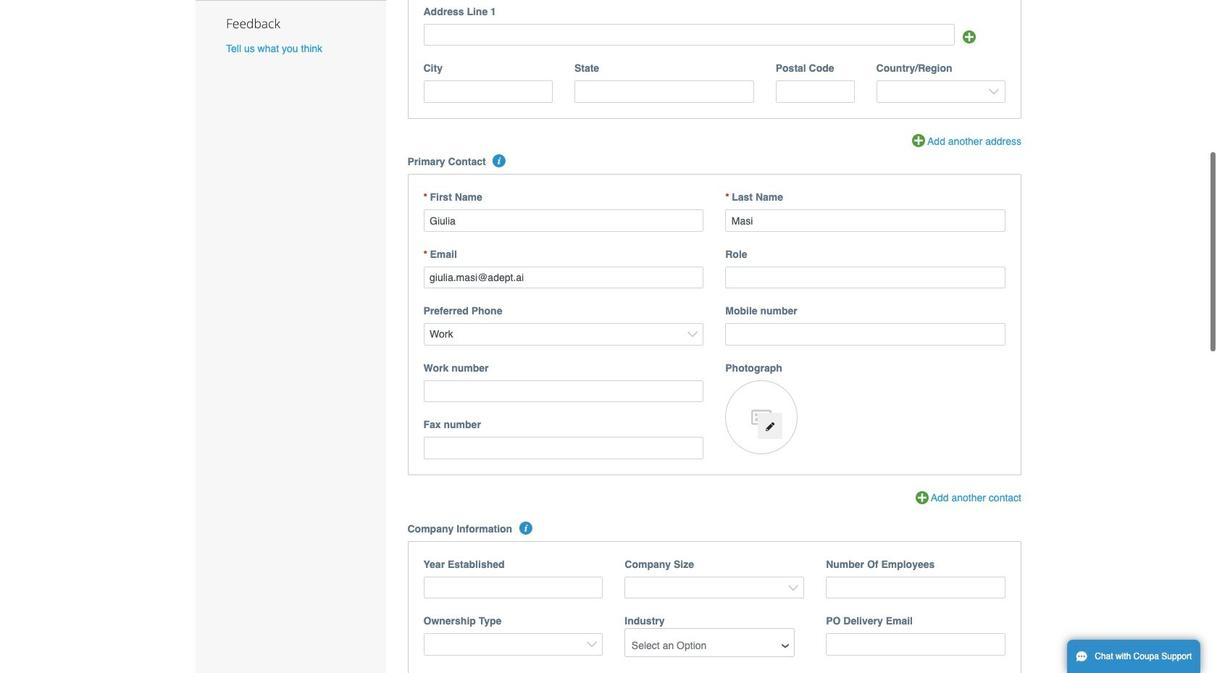 Task type: locate. For each thing, give the bounding box(es) containing it.
photograph image
[[726, 380, 798, 454]]

additional information image
[[493, 155, 506, 168]]

additional information image
[[519, 522, 532, 535]]

None text field
[[575, 81, 754, 103], [726, 210, 1006, 232], [424, 267, 704, 289], [726, 324, 1006, 346], [424, 437, 704, 459], [424, 577, 603, 599], [826, 634, 1006, 656], [575, 81, 754, 103], [726, 210, 1006, 232], [424, 267, 704, 289], [726, 324, 1006, 346], [424, 437, 704, 459], [424, 577, 603, 599], [826, 634, 1006, 656]]

Select an Option text field
[[626, 634, 794, 656]]

None text field
[[424, 24, 955, 46], [424, 81, 553, 103], [776, 81, 855, 103], [424, 210, 704, 232], [726, 267, 1006, 289], [424, 380, 704, 403], [826, 577, 1006, 599], [424, 24, 955, 46], [424, 81, 553, 103], [776, 81, 855, 103], [424, 210, 704, 232], [726, 267, 1006, 289], [424, 380, 704, 403], [826, 577, 1006, 599]]



Task type: describe. For each thing, give the bounding box(es) containing it.
add image
[[963, 31, 976, 44]]

change image image
[[765, 422, 775, 432]]



Task type: vqa. For each thing, say whether or not it's contained in the screenshot.
option
no



